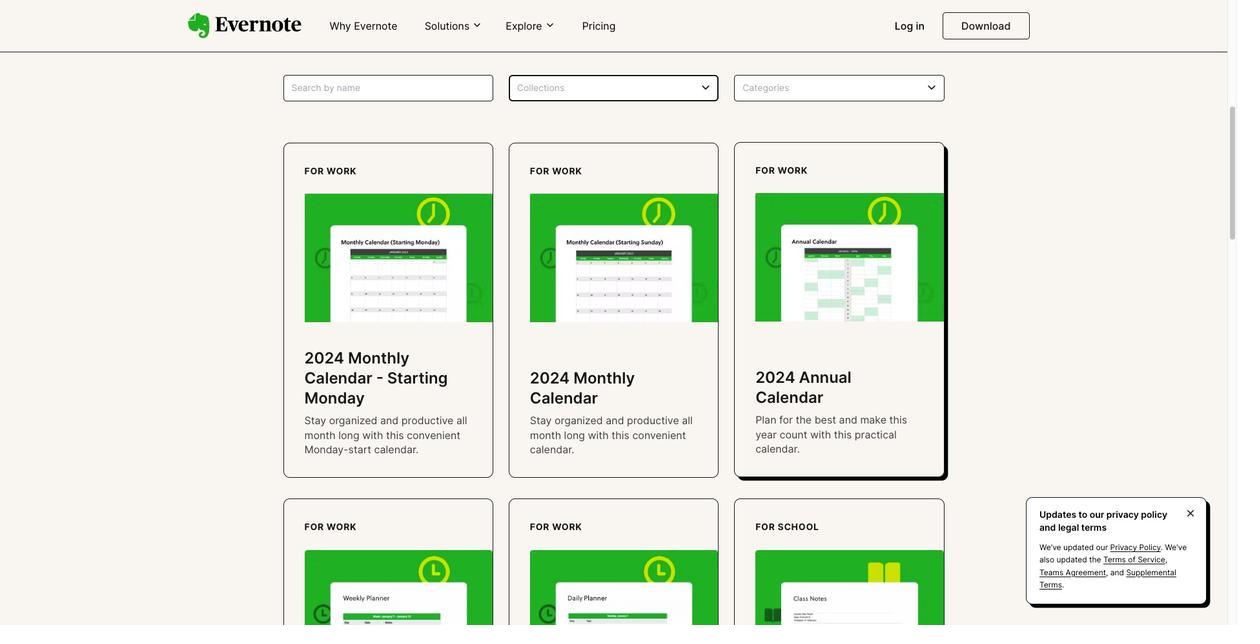 Task type: describe. For each thing, give the bounding box(es) containing it.
teams agreement link
[[1040, 567, 1106, 577]]

calendar for 2024 monthly calendar
[[530, 389, 598, 408]]

convenient for 2024 monthly calendar - starting monday
[[407, 429, 461, 441]]

2024 monthly calendar - starting monday
[[304, 349, 448, 408]]

explore button
[[502, 19, 559, 33]]

supplemental terms link
[[1040, 567, 1176, 589]]

we've updated our privacy policy
[[1040, 543, 1161, 552]]

this inside stay organized and productive all month long with this convenient monday-start calendar.
[[386, 429, 404, 441]]

all for 2024 monthly calendar
[[682, 414, 693, 427]]

log in link
[[887, 14, 932, 39]]

month for 2024 monthly calendar
[[530, 429, 561, 441]]

Search by name text field
[[283, 75, 493, 101]]

plan for the best and make this year count with this practical calendar.
[[756, 413, 907, 455]]

this down best
[[834, 428, 852, 441]]

agreement
[[1066, 567, 1106, 577]]

privacy
[[1107, 509, 1139, 520]]

with for 2024 monthly calendar
[[588, 429, 609, 441]]

1 for work link from the left
[[283, 499, 493, 625]]

for work for 2024 monthly calendar - starting monday
[[304, 165, 357, 176]]

teams
[[1040, 567, 1064, 577]]

count
[[780, 428, 807, 441]]

pricing link
[[574, 14, 623, 39]]

solutions
[[425, 19, 470, 32]]

long for 2024 monthly calendar - starting monday
[[339, 429, 359, 441]]

evernote
[[354, 19, 398, 32]]

stay organized and productive all month long with this convenient monday-start calendar.
[[304, 414, 467, 456]]

practical
[[855, 428, 897, 441]]

productive for 2024 monthly calendar
[[627, 414, 679, 427]]

2024 monthly calendar
[[530, 369, 635, 408]]

calendar. for 2024 annual calendar
[[756, 442, 800, 455]]

terms
[[1081, 522, 1107, 532]]

best
[[815, 413, 836, 426]]

2024 for 2024 monthly calendar - starting monday
[[304, 349, 344, 367]]

year
[[756, 428, 777, 441]]

plan
[[756, 413, 776, 426]]

1 we've from the left
[[1040, 543, 1061, 552]]

why
[[330, 19, 351, 32]]

of
[[1128, 555, 1136, 565]]

our for privacy
[[1096, 543, 1108, 552]]

this right make
[[889, 413, 907, 426]]

service
[[1138, 555, 1165, 565]]

convenient for 2024 monthly calendar
[[632, 429, 686, 441]]

evernote logo image
[[188, 13, 301, 39]]

calendar for 2024 monthly calendar - starting monday
[[304, 369, 372, 387]]

why evernote
[[330, 19, 398, 32]]

. for .
[[1062, 580, 1064, 589]]

0 vertical spatial updated
[[1063, 543, 1094, 552]]

supplemental terms
[[1040, 567, 1176, 589]]

monthly for 2024 monthly calendar - starting monday
[[348, 349, 409, 367]]

monday
[[304, 389, 365, 408]]

solutions button
[[421, 19, 486, 33]]

2024 for 2024 monthly calendar
[[530, 369, 570, 387]]

for inside plan for the best and make this year count with this practical calendar.
[[779, 413, 793, 426]]

explore
[[506, 19, 542, 32]]

download
[[962, 19, 1011, 32]]

log
[[895, 19, 913, 32]]

0 vertical spatial ,
[[1165, 555, 1167, 565]]

in
[[916, 19, 925, 32]]

work for 2024 annual calendar
[[778, 164, 808, 175]]

work for 2024 monthly calendar
[[552, 165, 582, 176]]

updated inside . we've also updated the
[[1057, 555, 1087, 565]]

organized for 2024 monthly calendar - starting monday
[[329, 414, 377, 427]]



Task type: locate. For each thing, give the bounding box(es) containing it.
updated up teams agreement "link"
[[1057, 555, 1087, 565]]

and down the -
[[380, 414, 399, 427]]

0 vertical spatial terms
[[1104, 555, 1126, 565]]

long for 2024 monthly calendar
[[564, 429, 585, 441]]

2 long from the left
[[564, 429, 585, 441]]

2 we've from the left
[[1165, 543, 1187, 552]]

convenient
[[407, 429, 461, 441], [632, 429, 686, 441]]

the down the we've updated our privacy policy
[[1089, 555, 1101, 565]]

-
[[376, 369, 383, 387]]

we've up also at the bottom of page
[[1040, 543, 1061, 552]]

month down 2024 monthly calendar
[[530, 429, 561, 441]]

legal
[[1058, 522, 1079, 532]]

2 productive from the left
[[627, 414, 679, 427]]

1 month from the left
[[304, 429, 336, 441]]

0 horizontal spatial calendar
[[304, 369, 372, 387]]

our inside updates to our privacy policy and legal terms
[[1090, 509, 1104, 520]]

school
[[778, 521, 819, 532]]

1 horizontal spatial for work link
[[509, 499, 719, 625]]

updates to our privacy policy and legal terms
[[1040, 509, 1167, 532]]

month for 2024 monthly calendar - starting monday
[[304, 429, 336, 441]]

pricing
[[582, 19, 616, 32]]

1 horizontal spatial 2024
[[530, 369, 570, 387]]

this
[[889, 413, 907, 426], [834, 428, 852, 441], [386, 429, 404, 441], [612, 429, 630, 441]]

the inside plan for the best and make this year count with this practical calendar.
[[796, 413, 812, 426]]

stay for 2024 monthly calendar - starting monday
[[304, 414, 326, 427]]

we've right policy
[[1165, 543, 1187, 552]]

for
[[756, 164, 775, 175], [304, 165, 324, 176], [530, 165, 550, 176], [779, 413, 793, 426], [304, 521, 324, 532], [530, 521, 550, 532], [756, 521, 775, 532]]

download link
[[943, 12, 1030, 39]]

we've inside . we've also updated the
[[1165, 543, 1187, 552]]

,
[[1165, 555, 1167, 565], [1106, 567, 1108, 577]]

1 horizontal spatial productive
[[627, 414, 679, 427]]

updated
[[1063, 543, 1094, 552], [1057, 555, 1087, 565]]

1 vertical spatial our
[[1096, 543, 1108, 552]]

. we've also updated the
[[1040, 543, 1187, 565]]

1 horizontal spatial calendar.
[[530, 443, 574, 456]]

month inside stay organized and productive all month long with this convenient calendar.
[[530, 429, 561, 441]]

2 stay from the left
[[530, 414, 552, 427]]

and inside stay organized and productive all month long with this convenient monday-start calendar.
[[380, 414, 399, 427]]

. for . we've also updated the
[[1161, 543, 1163, 552]]

productive inside stay organized and productive all month long with this convenient monday-start calendar.
[[401, 414, 454, 427]]

0 horizontal spatial convenient
[[407, 429, 461, 441]]

with inside stay organized and productive all month long with this convenient calendar.
[[588, 429, 609, 441]]

0 vertical spatial .
[[1161, 543, 1163, 552]]

month inside stay organized and productive all month long with this convenient monday-start calendar.
[[304, 429, 336, 441]]

and inside plan for the best and make this year count with this practical calendar.
[[839, 413, 857, 426]]

organized inside stay organized and productive all month long with this convenient monday-start calendar.
[[329, 414, 377, 427]]

0 horizontal spatial 2024
[[304, 349, 344, 367]]

0 horizontal spatial ,
[[1106, 567, 1108, 577]]

this down 2024 monthly calendar - starting monday
[[386, 429, 404, 441]]

monthly inside 2024 monthly calendar
[[574, 369, 635, 387]]

productive for 2024 monthly calendar - starting monday
[[401, 414, 454, 427]]

long up start
[[339, 429, 359, 441]]

1 vertical spatial terms
[[1040, 580, 1062, 589]]

1 vertical spatial monthly
[[574, 369, 635, 387]]

1 horizontal spatial .
[[1161, 543, 1163, 552]]

1 horizontal spatial with
[[588, 429, 609, 441]]

0 horizontal spatial we've
[[1040, 543, 1061, 552]]

calendar for 2024 annual calendar
[[756, 388, 824, 407]]

our up the terms of service , teams agreement , and
[[1096, 543, 1108, 552]]

convenient inside stay organized and productive all month long with this convenient calendar.
[[632, 429, 686, 441]]

terms of service link
[[1104, 555, 1165, 565]]

organized
[[329, 414, 377, 427], [555, 414, 603, 427]]

privacy policy link
[[1110, 543, 1161, 552]]

2024 inside 2024 annual calendar
[[756, 368, 795, 387]]

1 horizontal spatial the
[[1089, 555, 1101, 565]]

for work link
[[283, 499, 493, 625], [509, 499, 719, 625]]

0 vertical spatial the
[[796, 413, 812, 426]]

all
[[456, 414, 467, 427], [682, 414, 693, 427]]

work for 2024 monthly calendar - starting monday
[[327, 165, 357, 176]]

calendar. inside plan for the best and make this year count with this practical calendar.
[[756, 442, 800, 455]]

1 vertical spatial .
[[1062, 580, 1064, 589]]

. up the "service"
[[1161, 543, 1163, 552]]

1 horizontal spatial ,
[[1165, 555, 1167, 565]]

stay inside stay organized and productive all month long with this convenient calendar.
[[530, 414, 552, 427]]

1 horizontal spatial terms
[[1104, 555, 1126, 565]]

with
[[810, 428, 831, 441], [362, 429, 383, 441], [588, 429, 609, 441]]

1 stay from the left
[[304, 414, 326, 427]]

0 horizontal spatial monthly
[[348, 349, 409, 367]]

why evernote link
[[322, 14, 405, 39]]

1 horizontal spatial monthly
[[574, 369, 635, 387]]

calendar.
[[756, 442, 800, 455], [374, 443, 419, 456], [530, 443, 574, 456]]

monthly
[[348, 349, 409, 367], [574, 369, 635, 387]]

all inside stay organized and productive all month long with this convenient calendar.
[[682, 414, 693, 427]]

.
[[1161, 543, 1163, 552], [1062, 580, 1064, 589]]

2 month from the left
[[530, 429, 561, 441]]

with for 2024 monthly calendar - starting monday
[[362, 429, 383, 441]]

2 horizontal spatial calendar
[[756, 388, 824, 407]]

and down . we've also updated the
[[1110, 567, 1124, 577]]

organized down the "monday"
[[329, 414, 377, 427]]

long
[[339, 429, 359, 441], [564, 429, 585, 441]]

stay inside stay organized and productive all month long with this convenient monday-start calendar.
[[304, 414, 326, 427]]

1 long from the left
[[339, 429, 359, 441]]

1 horizontal spatial convenient
[[632, 429, 686, 441]]

productive inside stay organized and productive all month long with this convenient calendar.
[[627, 414, 679, 427]]

calendar inside 2024 annual calendar
[[756, 388, 824, 407]]

0 horizontal spatial month
[[304, 429, 336, 441]]

terms inside supplemental terms
[[1040, 580, 1062, 589]]

, up supplemental
[[1165, 555, 1167, 565]]

and inside stay organized and productive all month long with this convenient calendar.
[[606, 414, 624, 427]]

and down 2024 monthly calendar
[[606, 414, 624, 427]]

1 horizontal spatial organized
[[555, 414, 603, 427]]

2024 for 2024 annual calendar
[[756, 368, 795, 387]]

2024 inside 2024 monthly calendar
[[530, 369, 570, 387]]

annual
[[799, 368, 852, 387]]

calendar. inside stay organized and productive all month long with this convenient calendar.
[[530, 443, 574, 456]]

1 organized from the left
[[329, 414, 377, 427]]

calendar inside 2024 monthly calendar
[[530, 389, 598, 408]]

stay for 2024 monthly calendar
[[530, 414, 552, 427]]

also
[[1040, 555, 1054, 565]]

2 horizontal spatial calendar.
[[756, 442, 800, 455]]

policy
[[1141, 509, 1167, 520]]

with inside plan for the best and make this year count with this practical calendar.
[[810, 428, 831, 441]]

calendar
[[304, 369, 372, 387], [756, 388, 824, 407], [530, 389, 598, 408]]

stay down the "monday"
[[304, 414, 326, 427]]

start
[[348, 443, 371, 456]]

1 horizontal spatial long
[[564, 429, 585, 441]]

all inside stay organized and productive all month long with this convenient monday-start calendar.
[[456, 414, 467, 427]]

and
[[839, 413, 857, 426], [380, 414, 399, 427], [606, 414, 624, 427], [1040, 522, 1056, 532], [1110, 567, 1124, 577]]

calendar up the "monday"
[[304, 369, 372, 387]]

supplemental
[[1126, 567, 1176, 577]]

1 vertical spatial updated
[[1057, 555, 1087, 565]]

0 horizontal spatial for work link
[[283, 499, 493, 625]]

convenient inside stay organized and productive all month long with this convenient monday-start calendar.
[[407, 429, 461, 441]]

updated down legal
[[1063, 543, 1094, 552]]

0 horizontal spatial calendar.
[[374, 443, 419, 456]]

we've
[[1040, 543, 1061, 552], [1165, 543, 1187, 552]]

1 convenient from the left
[[407, 429, 461, 441]]

with inside stay organized and productive all month long with this convenient monday-start calendar.
[[362, 429, 383, 441]]

calendar. for 2024 monthly calendar - starting monday
[[374, 443, 419, 456]]

monthly for 2024 monthly calendar
[[574, 369, 635, 387]]

0 horizontal spatial the
[[796, 413, 812, 426]]

the inside . we've also updated the
[[1089, 555, 1101, 565]]

this down 2024 monthly calendar
[[612, 429, 630, 441]]

stay
[[304, 414, 326, 427], [530, 414, 552, 427]]

organized inside stay organized and productive all month long with this convenient calendar.
[[555, 414, 603, 427]]

for work for 2024 annual calendar
[[756, 164, 808, 175]]

0 horizontal spatial terms
[[1040, 580, 1062, 589]]

for work
[[756, 164, 808, 175], [304, 165, 357, 176], [530, 165, 582, 176], [304, 521, 357, 532], [530, 521, 582, 532]]

1 horizontal spatial calendar
[[530, 389, 598, 408]]

2 convenient from the left
[[632, 429, 686, 441]]

month
[[304, 429, 336, 441], [530, 429, 561, 441]]

0 vertical spatial monthly
[[348, 349, 409, 367]]

0 horizontal spatial with
[[362, 429, 383, 441]]

0 horizontal spatial long
[[339, 429, 359, 441]]

monday-
[[304, 443, 348, 456]]

1 horizontal spatial stay
[[530, 414, 552, 427]]

1 horizontal spatial month
[[530, 429, 561, 441]]

policy
[[1139, 543, 1161, 552]]

0 horizontal spatial organized
[[329, 414, 377, 427]]

month up monday-
[[304, 429, 336, 441]]

and down updates
[[1040, 522, 1056, 532]]

calendar. inside stay organized and productive all month long with this convenient monday-start calendar.
[[374, 443, 419, 456]]

for school
[[756, 521, 819, 532]]

0 horizontal spatial productive
[[401, 414, 454, 427]]

and inside the terms of service , teams agreement , and
[[1110, 567, 1124, 577]]

our for privacy
[[1090, 509, 1104, 520]]

. inside . we've also updated the
[[1161, 543, 1163, 552]]

all for 2024 monthly calendar - starting monday
[[456, 414, 467, 427]]

stay down 2024 monthly calendar
[[530, 414, 552, 427]]

, down . we've also updated the
[[1106, 567, 1108, 577]]

for school link
[[734, 499, 944, 625]]

2 all from the left
[[682, 414, 693, 427]]

terms of service , teams agreement , and
[[1040, 555, 1167, 577]]

1 horizontal spatial we've
[[1165, 543, 1187, 552]]

1 vertical spatial the
[[1089, 555, 1101, 565]]

2 for work link from the left
[[509, 499, 719, 625]]

terms
[[1104, 555, 1126, 565], [1040, 580, 1062, 589]]

monthly up stay organized and productive all month long with this convenient calendar.
[[574, 369, 635, 387]]

with down 2024 monthly calendar
[[588, 429, 609, 441]]

productive
[[401, 414, 454, 427], [627, 414, 679, 427]]

2 horizontal spatial 2024
[[756, 368, 795, 387]]

1 horizontal spatial all
[[682, 414, 693, 427]]

calendar up stay organized and productive all month long with this convenient calendar.
[[530, 389, 598, 408]]

. down teams agreement "link"
[[1062, 580, 1064, 589]]

terms down privacy
[[1104, 555, 1126, 565]]

organized for 2024 monthly calendar
[[555, 414, 603, 427]]

0 horizontal spatial all
[[456, 414, 467, 427]]

calendar up the plan
[[756, 388, 824, 407]]

2 organized from the left
[[555, 414, 603, 427]]

long inside stay organized and productive all month long with this convenient monday-start calendar.
[[339, 429, 359, 441]]

2024
[[304, 349, 344, 367], [756, 368, 795, 387], [530, 369, 570, 387]]

updates
[[1040, 509, 1076, 520]]

the
[[796, 413, 812, 426], [1089, 555, 1101, 565]]

monthly inside 2024 monthly calendar - starting monday
[[348, 349, 409, 367]]

organized down 2024 monthly calendar
[[555, 414, 603, 427]]

stay organized and productive all month long with this convenient calendar.
[[530, 414, 693, 456]]

starting
[[387, 369, 448, 387]]

our
[[1090, 509, 1104, 520], [1096, 543, 1108, 552]]

0 horizontal spatial .
[[1062, 580, 1064, 589]]

0 vertical spatial our
[[1090, 509, 1104, 520]]

with down best
[[810, 428, 831, 441]]

and inside updates to our privacy policy and legal terms
[[1040, 522, 1056, 532]]

with up start
[[362, 429, 383, 441]]

0 horizontal spatial stay
[[304, 414, 326, 427]]

privacy
[[1110, 543, 1137, 552]]

our up terms
[[1090, 509, 1104, 520]]

1 vertical spatial ,
[[1106, 567, 1108, 577]]

log in
[[895, 19, 925, 32]]

1 productive from the left
[[401, 414, 454, 427]]

make
[[860, 413, 887, 426]]

terms inside the terms of service , teams agreement , and
[[1104, 555, 1126, 565]]

the up count
[[796, 413, 812, 426]]

work
[[778, 164, 808, 175], [327, 165, 357, 176], [552, 165, 582, 176], [327, 521, 357, 532], [552, 521, 582, 532]]

2 horizontal spatial with
[[810, 428, 831, 441]]

monthly up the -
[[348, 349, 409, 367]]

long down 2024 monthly calendar
[[564, 429, 585, 441]]

calendar inside 2024 monthly calendar - starting monday
[[304, 369, 372, 387]]

for work for 2024 monthly calendar
[[530, 165, 582, 176]]

2024 inside 2024 monthly calendar - starting monday
[[304, 349, 344, 367]]

to
[[1079, 509, 1088, 520]]

1 all from the left
[[456, 414, 467, 427]]

this inside stay organized and productive all month long with this convenient calendar.
[[612, 429, 630, 441]]

and right best
[[839, 413, 857, 426]]

long inside stay organized and productive all month long with this convenient calendar.
[[564, 429, 585, 441]]

terms down teams
[[1040, 580, 1062, 589]]

2024 annual calendar
[[756, 368, 852, 407]]



Task type: vqa. For each thing, say whether or not it's contained in the screenshot.
April Merritt - Evernote Certified Expert
no



